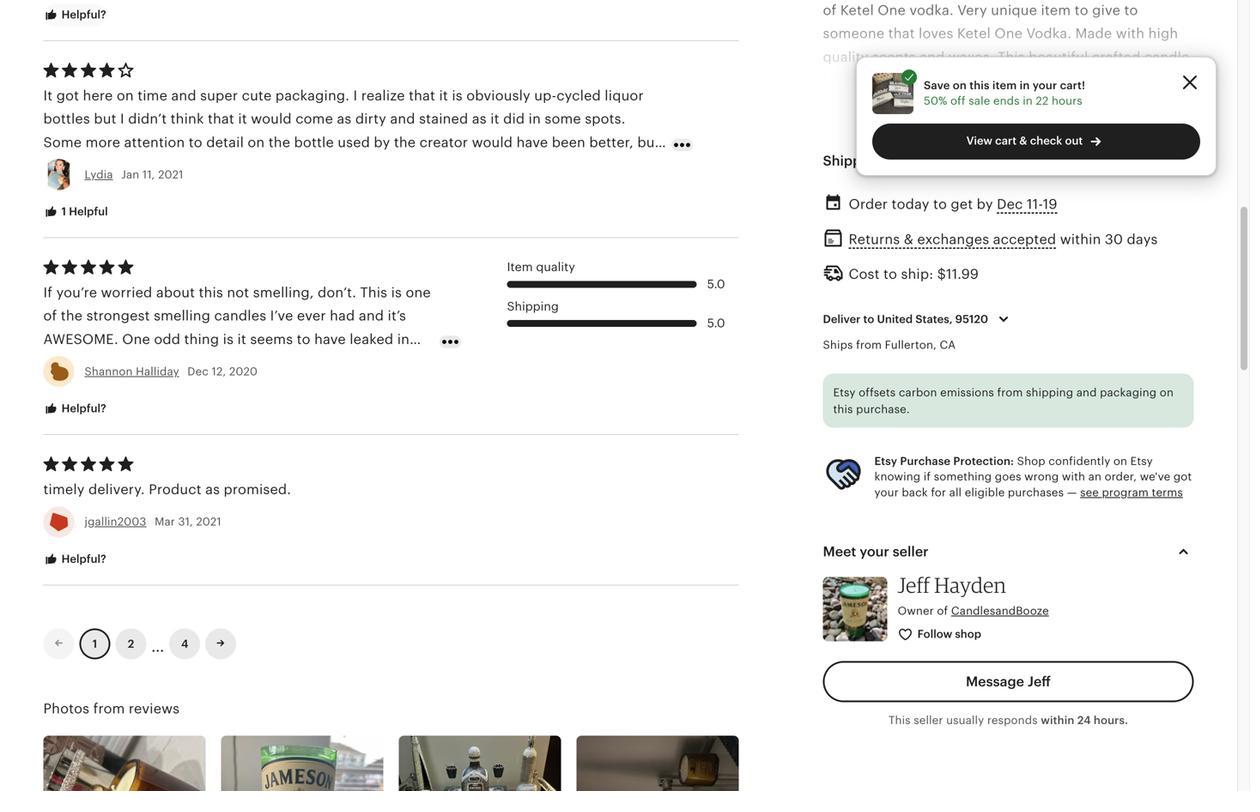Task type: vqa. For each thing, say whether or not it's contained in the screenshot.
happy
no



Task type: describe. For each thing, give the bounding box(es) containing it.
those
[[849, 470, 886, 485]]

message
[[966, 674, 1025, 690]]

1 helpful? button from the top
[[30, 0, 119, 31]]

0 vertical spatial stained
[[419, 111, 468, 127]]

view cart & check out
[[967, 134, 1083, 147]]

smelling,
[[253, 285, 314, 301]]

makes
[[384, 379, 426, 394]]

2.
[[823, 563, 835, 579]]

this left not
[[199, 285, 223, 301]]

here
[[83, 88, 113, 104]]

a fall favorite that is a twist on the traditional apple fragrance. we start with fresh apples and blend in a touch of vanilla, maple, and a punch of smooth bourbon.
[[823, 610, 1168, 695]]

deliver to united states, 95120 button
[[810, 302, 1027, 338]]

stars
[[424, 158, 456, 174]]

of inside "if you're worried about this not smelling, don't. this is one of the strongest smelling candles i've ever had and it's awesome. one odd thing is it seems to have leaked in the box somehow so the candle is a little lower in the bottle than expected. but the smell regardless still makes this a 5. i don't even have to light it to smell it!!"
[[43, 309, 57, 324]]

the right great
[[245, 158, 267, 174]]

shipping for shipping and return policies
[[823, 153, 883, 169]]

usually
[[947, 714, 985, 727]]

owner
[[898, 605, 934, 618]]

your inside shop confidently on etsy knowing if something goes wrong with an order, we've got your back for all eligible purchases —
[[875, 486, 899, 499]]

1 horizontal spatial but
[[638, 135, 660, 150]]

jeff hayden image
[[823, 578, 888, 642]]

fragrance
[[823, 493, 888, 509]]

we inside "a fall favorite that is a twist on the traditional apple fragrance. we start with fresh apples and blend in a touch of vanilla, maple, and a punch of smooth bourbon."
[[896, 633, 917, 649]]

program
[[1102, 486, 1149, 499]]

box
[[69, 355, 94, 371]]

the right so
[[185, 355, 207, 371]]

etsy for etsy purchase protection:
[[875, 455, 898, 468]]

view cart & check out link
[[873, 124, 1201, 160]]

scent descriptions:
[[823, 376, 978, 392]]

0 vertical spatial would
[[251, 111, 292, 127]]

a inside for those with allergies or sensitive scents.  we offer a fragrance free scent that has no scented oils added to the wax of the candle you select.
[[1175, 470, 1182, 485]]

a down apple
[[1160, 633, 1168, 649]]

in up still
[[360, 355, 372, 371]]

3.  bergamot:
[[823, 727, 909, 742]]

see program terms
[[1081, 486, 1184, 499]]

product
[[149, 482, 202, 498]]

the up the only
[[394, 135, 416, 150]]

one
[[122, 332, 150, 347]]

cost to ship: $ 11.99
[[849, 267, 979, 282]]

so
[[166, 355, 181, 371]]

by inside it got here on time and super cute packaging. i realize that it is obviously up-cycled liquor bottles but i didn't think that it would come as dirty and stained as it did in some spots. some more attention to detail on the bottle used by the creator would have been better, but all in all the smell is great and the candle is huge. only 4 stars because it came stained and the glass is dirty.
[[374, 135, 390, 150]]

seller inside dropdown button
[[893, 545, 929, 560]]

from for fullerton,
[[856, 339, 882, 352]]

helpful? for shannon halliday
[[59, 403, 106, 415]]

no
[[1020, 493, 1037, 509]]

apples
[[1025, 633, 1070, 649]]

got inside shop confidently on etsy knowing if something goes wrong with an order, we've got your back for all eligible purchases —
[[1174, 471, 1192, 484]]

worried
[[101, 285, 152, 301]]

1 for 1
[[93, 638, 97, 651]]

realize
[[361, 88, 405, 104]]

maple,
[[934, 657, 980, 672]]

4 inside it got here on time and super cute packaging. i realize that it is obviously up-cycled liquor bottles but i didn't think that it would come as dirty and stained as it did in some spots. some more attention to detail on the bottle used by the creator would have been better, but all in all the smell is great and the candle is huge. only 4 stars because it came stained and the glass is dirty.
[[411, 158, 420, 174]]

and down the better,
[[626, 158, 651, 174]]

is down lydia link
[[107, 181, 118, 197]]

shannon
[[85, 365, 133, 378]]

of inside for those with allergies or sensitive scents.  we offer a fragrance free scent that has no scented oils added to the wax of the candle you select.
[[879, 516, 893, 532]]

0 horizontal spatial 4
[[181, 638, 188, 651]]

cute
[[242, 88, 272, 104]]

item
[[993, 79, 1017, 92]]

19
[[1043, 197, 1058, 212]]

from for reviews
[[93, 702, 125, 717]]

didn't
[[128, 111, 167, 127]]

candle inside "if you're worried about this not smelling, don't. this is one of the strongest smelling candles i've ever had and it's awesome. one odd thing is it seems to have leaked in the box somehow so the candle is a little lower in the bottle than expected. but the smell regardless still makes this a 5. i don't even have to light it to smell it!!"
[[211, 355, 256, 371]]

i've
[[270, 309, 293, 324]]

fullerton,
[[885, 339, 937, 352]]

detail
[[206, 135, 244, 150]]

0 vertical spatial but
[[94, 111, 117, 127]]

1 vertical spatial smell
[[243, 379, 279, 394]]

with inside "a fall favorite that is a twist on the traditional apple fragrance. we start with fresh apples and blend in a touch of vanilla, maple, and a punch of smooth bourbon."
[[955, 633, 984, 649]]

item quality
[[507, 260, 575, 274]]

states,
[[916, 313, 953, 326]]

the left box
[[43, 355, 65, 371]]

is left "one"
[[391, 285, 402, 301]]

is right "11,"
[[163, 158, 173, 174]]

0 vertical spatial &
[[1020, 134, 1028, 147]]

some
[[43, 135, 82, 150]]

the left glass
[[43, 181, 65, 197]]

for
[[931, 486, 947, 499]]

of right punch
[[1070, 657, 1084, 672]]

the down 12,
[[218, 379, 240, 394]]

carbon
[[899, 386, 938, 399]]

candlesandbooze
[[952, 605, 1049, 618]]

hayden
[[935, 573, 1007, 598]]

the inside "a fall favorite that is a twist on the traditional apple fragrance. we start with fresh apples and blend in a touch of vanilla, maple, and a punch of smooth bourbon."
[[1029, 610, 1051, 625]]

the down free
[[896, 516, 918, 532]]

in left 22
[[1023, 95, 1033, 107]]

it left "came"
[[520, 158, 529, 174]]

this left 5.
[[43, 402, 68, 417]]

1 horizontal spatial this
[[889, 714, 911, 727]]

it down cute
[[238, 111, 247, 127]]

oils
[[1099, 493, 1122, 509]]

about
[[156, 285, 195, 301]]

it
[[43, 88, 53, 104]]

to right cost
[[884, 267, 898, 282]]

goes
[[995, 471, 1022, 484]]

that down 'super'
[[208, 111, 234, 127]]

wrong
[[1025, 471, 1059, 484]]

within for 30
[[1060, 232, 1102, 248]]

ca
[[940, 339, 956, 352]]

is down the "candles"
[[223, 332, 234, 347]]

select.
[[999, 516, 1044, 532]]

1 horizontal spatial have
[[314, 332, 346, 347]]

creator
[[420, 135, 468, 150]]

traditional
[[1054, 610, 1123, 625]]

see program terms link
[[1081, 486, 1184, 499]]

on inside etsy offsets carbon emissions from shipping and packaging on this purchase.
[[1160, 386, 1174, 399]]

responds
[[988, 714, 1038, 727]]

seems
[[250, 332, 293, 347]]

with inside for those with allergies or sensitive scents.  we offer a fragrance free scent that has no scented oils added to the wax of the candle you select.
[[890, 470, 918, 485]]

scented
[[1041, 493, 1095, 509]]

promised.
[[224, 482, 291, 498]]

etsy offsets carbon emissions from shipping and packaging on this purchase.
[[834, 386, 1174, 416]]

to inside dropdown button
[[864, 313, 875, 326]]

bottle for used
[[294, 135, 334, 150]]

exchanges
[[918, 232, 990, 248]]

on inside "a fall favorite that is a twist on the traditional apple fragrance. we start with fresh apples and blend in a touch of vanilla, maple, and a punch of smooth bourbon."
[[1008, 610, 1025, 625]]

5.
[[83, 402, 95, 417]]

your inside save on this item in your cart! 50% off sale ends in 22 hours
[[1033, 79, 1058, 92]]

to down regardless
[[281, 402, 294, 417]]

1 horizontal spatial as
[[337, 111, 352, 127]]

meet your seller button
[[808, 532, 1210, 573]]

return
[[914, 153, 955, 169]]

added
[[1126, 493, 1168, 509]]

but
[[191, 379, 214, 394]]

i inside "if you're worried about this not smelling, don't. this is one of the strongest smelling candles i've ever had and it's awesome. one odd thing is it seems to have leaked in the box somehow so the candle is a little lower in the bottle than expected. but the smell regardless still makes this a 5. i don't even have to light it to smell it!!"
[[99, 402, 103, 417]]

and down realize
[[390, 111, 415, 127]]

2.  apples and maple bourbon:
[[823, 563, 1024, 579]]

don't
[[107, 402, 141, 417]]

terms
[[1152, 486, 1184, 499]]

candle inside it got here on time and super cute packaging. i realize that it is obviously up-cycled liquor bottles but i didn't think that it would come as dirty and stained as it did in some spots. some more attention to detail on the bottle used by the creator would have been better, but all in all the smell is great and the candle is huge. only 4 stars because it came stained and the glass is dirty.
[[271, 158, 316, 174]]

dirty
[[355, 111, 386, 127]]

it down the "candles"
[[237, 332, 246, 347]]

0 horizontal spatial as
[[205, 482, 220, 498]]

message jeff
[[966, 674, 1051, 690]]

2 horizontal spatial as
[[472, 111, 487, 127]]

knowing
[[875, 471, 921, 484]]

and inside "if you're worried about this not smelling, don't. this is one of the strongest smelling candles i've ever had and it's awesome. one odd thing is it seems to have leaked in the box somehow so the candle is a little lower in the bottle than expected. but the smell regardless still makes this a 5. i don't even have to light it to smell it!!"
[[359, 309, 384, 324]]

dirty.
[[121, 181, 156, 197]]

and down detail
[[216, 158, 241, 174]]

this inside save on this item in your cart! 50% off sale ends in 22 hours
[[970, 79, 990, 92]]

it left did at the top of page
[[491, 111, 500, 127]]

awesome.
[[43, 332, 118, 347]]

5.0 for item quality
[[707, 277, 725, 291]]

maple
[[918, 563, 959, 579]]

smooth
[[1088, 657, 1138, 672]]

see
[[1081, 486, 1099, 499]]

and down meet your seller
[[889, 563, 914, 579]]

the down cute
[[269, 135, 290, 150]]

regardless
[[283, 379, 353, 394]]

1 horizontal spatial dec
[[997, 197, 1023, 212]]

a up message jeff
[[1013, 657, 1020, 672]]

if
[[43, 285, 53, 301]]

a left 'little'
[[274, 355, 282, 371]]

with inside shop confidently on etsy knowing if something goes wrong with an order, we've got your back for all eligible purchases —
[[1062, 471, 1086, 484]]

the down you're
[[61, 309, 83, 324]]



Task type: locate. For each thing, give the bounding box(es) containing it.
follow shop
[[918, 628, 982, 641]]

candle up but
[[211, 355, 256, 371]]

as right the product
[[205, 482, 220, 498]]

this right don't.
[[360, 285, 388, 301]]

2 horizontal spatial have
[[517, 135, 548, 150]]

1 vertical spatial have
[[314, 332, 346, 347]]

jeff
[[898, 573, 930, 598], [1028, 674, 1051, 690]]

5.0 for shipping
[[707, 317, 725, 330]]

have
[[517, 135, 548, 150], [314, 332, 346, 347], [181, 402, 213, 417]]

etsy inside shop confidently on etsy knowing if something goes wrong with an order, we've got your back for all eligible purchases —
[[1131, 455, 1153, 468]]

is inside "a fall favorite that is a twist on the traditional apple fragrance. we start with fresh apples and blend in a touch of vanilla, maple, and a punch of smooth bourbon."
[[946, 610, 957, 625]]

0 horizontal spatial have
[[181, 402, 213, 417]]

1 horizontal spatial from
[[856, 339, 882, 352]]

shipping up order
[[823, 153, 883, 169]]

1 horizontal spatial by
[[977, 197, 993, 212]]

vanilla,
[[883, 657, 931, 672]]

that up follow
[[915, 610, 942, 625]]

a
[[823, 610, 833, 625]]

0 vertical spatial 4
[[411, 158, 420, 174]]

shannon halliday dec 12, 2020
[[85, 365, 258, 378]]

with up — on the bottom of the page
[[1062, 471, 1086, 484]]

1 vertical spatial seller
[[914, 714, 944, 727]]

shipping inside dropdown button
[[823, 153, 883, 169]]

1 horizontal spatial all
[[79, 158, 94, 174]]

shipping
[[1026, 386, 1074, 399]]

obviously
[[467, 88, 531, 104]]

—
[[1067, 486, 1078, 499]]

a up terms
[[1175, 470, 1182, 485]]

to left united
[[864, 313, 875, 326]]

the
[[269, 135, 290, 150], [394, 135, 416, 150], [98, 158, 120, 174], [245, 158, 267, 174], [43, 181, 65, 197], [61, 309, 83, 324], [43, 355, 65, 371], [185, 355, 207, 371], [376, 355, 398, 371], [218, 379, 240, 394], [823, 516, 845, 532], [896, 516, 918, 532], [1029, 610, 1051, 625]]

twist
[[972, 610, 1004, 625]]

etsy purchase protection:
[[875, 455, 1014, 468]]

2 horizontal spatial candle
[[922, 516, 967, 532]]

0 vertical spatial smell
[[123, 158, 159, 174]]

got inside it got here on time and super cute packaging. i realize that it is obviously up-cycled liquor bottles but i didn't think that it would come as dirty and stained as it did in some spots. some more attention to detail on the bottle used by the creator would have been better, but all in all the smell is great and the candle is huge. only 4 stars because it came stained and the glass is dirty.
[[56, 88, 79, 104]]

the left jan
[[98, 158, 120, 174]]

that up you
[[963, 493, 990, 509]]

stained up creator
[[419, 111, 468, 127]]

2 horizontal spatial all
[[950, 486, 962, 499]]

the left wax
[[823, 516, 845, 532]]

1 vertical spatial &
[[904, 232, 914, 248]]

this up sale
[[970, 79, 990, 92]]

1 for 1 helpful
[[62, 205, 66, 218]]

0 vertical spatial 5.0
[[707, 277, 725, 291]]

1
[[62, 205, 66, 218], [93, 638, 97, 651]]

jeff inside jeff hayden owner of candlesandbooze
[[898, 573, 930, 598]]

of down "fragrance."
[[866, 657, 880, 672]]

from right ships
[[856, 339, 882, 352]]

1 horizontal spatial candle
[[271, 158, 316, 174]]

on right detail
[[248, 135, 265, 150]]

0 horizontal spatial bottle
[[43, 379, 83, 394]]

0 horizontal spatial with
[[890, 470, 918, 485]]

this seller usually responds within 24 hours.
[[889, 714, 1129, 727]]

2 vertical spatial candle
[[922, 516, 967, 532]]

0 vertical spatial jeff
[[898, 573, 930, 598]]

0 horizontal spatial stained
[[419, 111, 468, 127]]

ships from fullerton, ca
[[823, 339, 956, 352]]

0 horizontal spatial jeff
[[898, 573, 930, 598]]

0 vertical spatial helpful? button
[[30, 0, 119, 31]]

jgallin2003
[[85, 516, 146, 529]]

this
[[360, 285, 388, 301], [889, 714, 911, 727]]

is right the 2020
[[260, 355, 270, 371]]

1 horizontal spatial would
[[472, 135, 513, 150]]

is
[[452, 88, 463, 104], [163, 158, 173, 174], [320, 158, 330, 174], [107, 181, 118, 197], [391, 285, 402, 301], [223, 332, 234, 347], [260, 355, 270, 371], [946, 610, 957, 625]]

that right realize
[[409, 88, 436, 104]]

2 vertical spatial helpful? button
[[30, 544, 119, 576]]

shipping down 'item quality'
[[507, 300, 559, 313]]

1 vertical spatial shipping
[[507, 300, 559, 313]]

0 horizontal spatial i
[[99, 402, 103, 417]]

ship:
[[901, 267, 934, 282]]

bergamot:
[[840, 727, 909, 742]]

it right light
[[268, 402, 277, 417]]

3 helpful? button from the top
[[30, 544, 119, 576]]

seller up 2.  apples and maple bourbon:
[[893, 545, 929, 560]]

all inside shop confidently on etsy knowing if something goes wrong with an order, we've got your back for all eligible purchases —
[[950, 486, 962, 499]]

2 horizontal spatial etsy
[[1131, 455, 1153, 468]]

is up 'follow shop'
[[946, 610, 957, 625]]

1 inside button
[[62, 205, 66, 218]]

2021 for lydia jan 11, 2021
[[158, 168, 183, 181]]

on inside save on this item in your cart! 50% off sale ends in 22 hours
[[953, 79, 967, 92]]

0 horizontal spatial would
[[251, 111, 292, 127]]

cost
[[849, 267, 880, 282]]

jeff up owner
[[898, 573, 930, 598]]

1 vertical spatial helpful? button
[[30, 393, 119, 425]]

1 horizontal spatial 2021
[[196, 516, 221, 529]]

reviews
[[129, 702, 180, 717]]

0 horizontal spatial etsy
[[834, 386, 856, 399]]

dec up but
[[188, 365, 209, 378]]

all down allergies on the right bottom of page
[[950, 486, 962, 499]]

0 horizontal spatial we
[[896, 633, 917, 649]]

a left 5.
[[72, 402, 79, 417]]

is left "huge." at the left
[[320, 158, 330, 174]]

or
[[982, 470, 996, 485]]

order,
[[1105, 471, 1137, 484]]

to up 'little'
[[297, 332, 311, 347]]

helpful? down jgallin2003
[[59, 553, 106, 566]]

shop
[[1018, 455, 1046, 468]]

within for 24
[[1041, 714, 1075, 727]]

in down it's
[[397, 332, 410, 347]]

apple
[[1127, 610, 1164, 625]]

from inside etsy offsets carbon emissions from shipping and packaging on this purchase.
[[998, 386, 1023, 399]]

did
[[503, 111, 525, 127]]

0 horizontal spatial &
[[904, 232, 914, 248]]

with up maple,
[[955, 633, 984, 649]]

i left realize
[[353, 88, 358, 104]]

1 vertical spatial your
[[875, 486, 899, 499]]

have up 'lower'
[[314, 332, 346, 347]]

0 vertical spatial from
[[856, 339, 882, 352]]

0 vertical spatial seller
[[893, 545, 929, 560]]

1 vertical spatial by
[[977, 197, 993, 212]]

that
[[409, 88, 436, 104], [208, 111, 234, 127], [963, 493, 990, 509], [915, 610, 942, 625]]

jeff inside button
[[1028, 674, 1051, 690]]

0 vertical spatial your
[[1033, 79, 1058, 92]]

bottle inside it got here on time and super cute packaging. i realize that it is obviously up-cycled liquor bottles but i didn't think that it would come as dirty and stained as it did in some spots. some more attention to detail on the bottle used by the creator would have been better, but all in all the smell is great and the candle is huge. only 4 stars because it came stained and the glass is dirty.
[[294, 135, 334, 150]]

0 horizontal spatial candle
[[211, 355, 256, 371]]

bourbon:
[[962, 563, 1024, 579]]

and up think
[[171, 88, 196, 104]]

is left "obviously"
[[452, 88, 463, 104]]

1 vertical spatial 4
[[181, 638, 188, 651]]

0 horizontal spatial by
[[374, 135, 390, 150]]

and inside etsy offsets carbon emissions from shipping and packaging on this purchase.
[[1077, 386, 1097, 399]]

on up fresh
[[1008, 610, 1025, 625]]

0 vertical spatial this
[[360, 285, 388, 301]]

smell up dirty.
[[123, 158, 159, 174]]

2 horizontal spatial smell
[[298, 402, 334, 417]]

and up leaked
[[359, 309, 384, 324]]

would
[[251, 111, 292, 127], [472, 135, 513, 150]]

etsy for etsy offsets carbon emissions from shipping and packaging on this purchase.
[[834, 386, 856, 399]]

dec 11-19 button
[[997, 192, 1058, 217]]

as down "obviously"
[[472, 111, 487, 127]]

0 vertical spatial by
[[374, 135, 390, 150]]

bottle inside "if you're worried about this not smelling, don't. this is one of the strongest smelling candles i've ever had and it's awesome. one odd thing is it seems to have leaked in the box somehow so the candle is a little lower in the bottle than expected. but the smell regardless still makes this a 5. i don't even have to light it to smell it!!"
[[43, 379, 83, 394]]

if you're worried about this not smelling, don't. this is one of the strongest smelling candles i've ever had and it's awesome. one odd thing is it seems to have leaked in the box somehow so the candle is a little lower in the bottle than expected. but the smell regardless still makes this a 5. i don't even have to light it to smell it!!
[[43, 285, 431, 417]]

2 5.0 from the top
[[707, 317, 725, 330]]

meet your seller
[[823, 545, 929, 560]]

we've
[[1140, 471, 1171, 484]]

0 horizontal spatial all
[[43, 158, 59, 174]]

and down traditional
[[1073, 633, 1099, 649]]

expected.
[[121, 379, 188, 394]]

4 right the only
[[411, 158, 420, 174]]

shipping and return policies
[[823, 153, 1010, 169]]

1 vertical spatial would
[[472, 135, 513, 150]]

smell inside it got here on time and super cute packaging. i realize that it is obviously up-cycled liquor bottles but i didn't think that it would come as dirty and stained as it did in some spots. some more attention to detail on the bottle used by the creator would have been better, but all in all the smell is great and the candle is huge. only 4 stars because it came stained and the glass is dirty.
[[123, 158, 159, 174]]

31,
[[178, 516, 193, 529]]

we inside for those with allergies or sensitive scents.  we offer a fragrance free scent that has no scented oils added to the wax of the candle you select.
[[1115, 470, 1135, 485]]

0 vertical spatial 2021
[[158, 168, 183, 181]]

1 5.0 from the top
[[707, 277, 725, 291]]

smell
[[123, 158, 159, 174], [243, 379, 279, 394], [298, 402, 334, 417]]

that inside "a fall favorite that is a twist on the traditional apple fragrance. we start with fresh apples and blend in a touch of vanilla, maple, and a punch of smooth bourbon."
[[915, 610, 942, 625]]

ends
[[994, 95, 1020, 107]]

0 vertical spatial candle
[[271, 158, 316, 174]]

we up 'program'
[[1115, 470, 1135, 485]]

and inside shipping and return policies dropdown button
[[886, 153, 911, 169]]

0 horizontal spatial dec
[[188, 365, 209, 378]]

1 horizontal spatial got
[[1174, 471, 1192, 484]]

3.
[[823, 727, 836, 742]]

1 left helpful
[[62, 205, 66, 218]]

1 vertical spatial i
[[120, 111, 124, 127]]

thing
[[184, 332, 219, 347]]

to inside for those with allergies or sensitive scents.  we offer a fragrance free scent that has no scented oils added to the wax of the candle you select.
[[1172, 493, 1186, 509]]

lower
[[319, 355, 356, 371]]

confidently
[[1049, 455, 1111, 468]]

helpful? button up here
[[30, 0, 119, 31]]

today
[[892, 197, 930, 212]]

helpful? button for jgallin2003 mar 31, 2021
[[30, 544, 119, 576]]

1 horizontal spatial etsy
[[875, 455, 898, 468]]

huge.
[[334, 158, 372, 174]]

used
[[338, 135, 370, 150]]

1 vertical spatial from
[[998, 386, 1023, 399]]

1 vertical spatial we
[[896, 633, 917, 649]]

timely
[[43, 482, 85, 498]]

in down the some
[[63, 158, 75, 174]]

1 vertical spatial this
[[889, 714, 911, 727]]

all up glass
[[79, 158, 94, 174]]

helpful? button for shannon halliday dec 12, 2020
[[30, 393, 119, 425]]

and up the message
[[984, 657, 1009, 672]]

1 horizontal spatial stained
[[573, 158, 622, 174]]

follow shop button
[[885, 619, 996, 651]]

but
[[94, 111, 117, 127], [638, 135, 660, 150]]

2021
[[158, 168, 183, 181], [196, 516, 221, 529]]

bottle for than
[[43, 379, 83, 394]]

this inside "if you're worried about this not smelling, don't. this is one of the strongest smelling candles i've ever had and it's awesome. one odd thing is it seems to have leaked in the box somehow so the candle is a little lower in the bottle than expected. but the smell regardless still makes this a 5. i don't even have to light it to smell it!!"
[[360, 285, 388, 301]]

allergies
[[922, 470, 979, 485]]

dec left 11-
[[997, 197, 1023, 212]]

0 horizontal spatial but
[[94, 111, 117, 127]]

etsy left offsets
[[834, 386, 856, 399]]

3 helpful? from the top
[[59, 553, 106, 566]]

have down but
[[181, 402, 213, 417]]

1 helpful? from the top
[[59, 8, 106, 21]]

0 vertical spatial shipping
[[823, 153, 883, 169]]

follow
[[918, 628, 953, 641]]

jeff down punch
[[1028, 674, 1051, 690]]

purchases
[[1008, 486, 1064, 499]]

this inside etsy offsets carbon emissions from shipping and packaging on this purchase.
[[834, 403, 853, 416]]

of
[[43, 309, 57, 324], [879, 516, 893, 532], [937, 605, 948, 618], [866, 657, 880, 672], [1070, 657, 1084, 672]]

in inside "a fall favorite that is a twist on the traditional apple fragrance. we start with fresh apples and blend in a touch of vanilla, maple, and a punch of smooth bourbon."
[[1144, 633, 1157, 649]]

that inside for those with allergies or sensitive scents.  we offer a fragrance free scent that has no scented oils added to the wax of the candle you select.
[[963, 493, 990, 509]]

4 link
[[169, 629, 200, 660]]

strongest
[[86, 309, 150, 324]]

1 horizontal spatial shipping
[[823, 153, 883, 169]]

have inside it got here on time and super cute packaging. i realize that it is obviously up-cycled liquor bottles but i didn't think that it would come as dirty and stained as it did in some spots. some more attention to detail on the bottle used by the creator would have been better, but all in all the smell is great and the candle is huge. only 4 stars because it came stained and the glass is dirty.
[[517, 135, 548, 150]]

1 vertical spatial dec
[[188, 365, 209, 378]]

0 vertical spatial dec
[[997, 197, 1023, 212]]

helpful? up here
[[59, 8, 106, 21]]

by
[[374, 135, 390, 150], [977, 197, 993, 212]]

and
[[171, 88, 196, 104], [390, 111, 415, 127], [886, 153, 911, 169], [216, 158, 241, 174], [626, 158, 651, 174], [359, 309, 384, 324], [1077, 386, 1097, 399], [889, 563, 914, 579], [1073, 633, 1099, 649], [984, 657, 1009, 672]]

of down if at the top left of the page
[[43, 309, 57, 324]]

1 vertical spatial candle
[[211, 355, 256, 371]]

&
[[1020, 134, 1028, 147], [904, 232, 914, 248]]

the down leaked
[[376, 355, 398, 371]]

helpful
[[69, 205, 108, 218]]

shipping for shipping
[[507, 300, 559, 313]]

0 horizontal spatial 1
[[62, 205, 66, 218]]

& right returns
[[904, 232, 914, 248]]

helpful? for jgallin2003
[[59, 553, 106, 566]]

2 vertical spatial from
[[93, 702, 125, 717]]

jan
[[121, 168, 139, 181]]

by up the only
[[374, 135, 390, 150]]

to inside it got here on time and super cute packaging. i realize that it is obviously up-cycled liquor bottles but i didn't think that it would come as dirty and stained as it did in some spots. some more attention to detail on the bottle used by the creator would have been better, but all in all the smell is great and the candle is huge. only 4 stars because it came stained and the glass is dirty.
[[189, 135, 203, 150]]

packaging
[[1100, 386, 1157, 399]]

0 vertical spatial within
[[1060, 232, 1102, 248]]

2 vertical spatial i
[[99, 402, 103, 417]]

etsy inside etsy offsets carbon emissions from shipping and packaging on this purchase.
[[834, 386, 856, 399]]

helpful? down than
[[59, 403, 106, 415]]

& right cart
[[1020, 134, 1028, 147]]

2 vertical spatial have
[[181, 402, 213, 417]]

1 left the 2
[[93, 638, 97, 651]]

liquor
[[605, 88, 644, 104]]

1 vertical spatial but
[[638, 135, 660, 150]]

of inside jeff hayden owner of candlesandbooze
[[937, 605, 948, 618]]

to left get
[[934, 197, 947, 212]]

punch
[[1024, 657, 1067, 672]]

95120
[[956, 313, 989, 326]]

0 horizontal spatial smell
[[123, 158, 159, 174]]

0 vertical spatial have
[[517, 135, 548, 150]]

all down the some
[[43, 158, 59, 174]]

0 vertical spatial i
[[353, 88, 358, 104]]

it
[[439, 88, 448, 104], [238, 111, 247, 127], [491, 111, 500, 127], [520, 158, 529, 174], [237, 332, 246, 347], [268, 402, 277, 417]]

candle down the scent on the bottom of the page
[[922, 516, 967, 532]]

0 vertical spatial bottle
[[294, 135, 334, 150]]

2021 for jgallin2003 mar 31, 2021
[[196, 516, 221, 529]]

in right item
[[1020, 79, 1030, 92]]

2 vertical spatial helpful?
[[59, 553, 106, 566]]

to left light
[[216, 402, 230, 417]]

1 vertical spatial helpful?
[[59, 403, 106, 415]]

and left return
[[886, 153, 911, 169]]

1 horizontal spatial bottle
[[294, 135, 334, 150]]

1 vertical spatial jeff
[[1028, 674, 1051, 690]]

delivery.
[[88, 482, 145, 498]]

2 helpful? from the top
[[59, 403, 106, 415]]

accepted
[[993, 232, 1057, 248]]

on up order,
[[1114, 455, 1128, 468]]

your inside meet your seller dropdown button
[[860, 545, 890, 560]]

on inside shop confidently on etsy knowing if something goes wrong with an order, we've got your back for all eligible purchases —
[[1114, 455, 1128, 468]]

quality
[[536, 260, 575, 274]]

smell down the 2020
[[243, 379, 279, 394]]

candle inside for those with allergies or sensitive scents.  we offer a fragrance free scent that has no scented oils added to the wax of the candle you select.
[[922, 516, 967, 532]]

bottle down come
[[294, 135, 334, 150]]

1 vertical spatial 5.0
[[707, 317, 725, 330]]

2 horizontal spatial with
[[1062, 471, 1086, 484]]

in right did at the top of page
[[529, 111, 541, 127]]

all
[[43, 158, 59, 174], [79, 158, 94, 174], [950, 486, 962, 499]]

i left didn't
[[120, 111, 124, 127]]

0 horizontal spatial 2021
[[158, 168, 183, 181]]

save
[[924, 79, 950, 92]]

a up shop
[[960, 610, 968, 625]]

0 vertical spatial we
[[1115, 470, 1135, 485]]

touch
[[823, 657, 862, 672]]

candles
[[214, 309, 267, 324]]

etsy up offer
[[1131, 455, 1153, 468]]

but right the better,
[[638, 135, 660, 150]]

etsy up knowing
[[875, 455, 898, 468]]

only
[[376, 158, 407, 174]]

to right added
[[1172, 493, 1186, 509]]

1 horizontal spatial i
[[120, 111, 124, 127]]

0 horizontal spatial this
[[360, 285, 388, 301]]

on left time
[[117, 88, 134, 104]]

0 horizontal spatial shipping
[[507, 300, 559, 313]]

from right photos
[[93, 702, 125, 717]]

your up 22
[[1033, 79, 1058, 92]]

0 horizontal spatial got
[[56, 88, 79, 104]]

view
[[967, 134, 993, 147]]

candle down come
[[271, 158, 316, 174]]

2 horizontal spatial i
[[353, 88, 358, 104]]

your down knowing
[[875, 486, 899, 499]]

candlesandbooze link
[[952, 605, 1049, 618]]

1 horizontal spatial we
[[1115, 470, 1135, 485]]

2 horizontal spatial from
[[998, 386, 1023, 399]]

0 vertical spatial 1
[[62, 205, 66, 218]]

it up creator
[[439, 88, 448, 104]]

1 horizontal spatial smell
[[243, 379, 279, 394]]

1 horizontal spatial jeff
[[1028, 674, 1051, 690]]

…
[[152, 632, 164, 657]]

of right wax
[[879, 516, 893, 532]]

2 helpful? button from the top
[[30, 393, 119, 425]]

bottles
[[43, 111, 90, 127]]

your
[[1033, 79, 1058, 92], [875, 486, 899, 499], [860, 545, 890, 560]]

within left 30 on the top right of the page
[[1060, 232, 1102, 248]]

1 horizontal spatial 4
[[411, 158, 420, 174]]

out
[[1065, 134, 1083, 147]]



